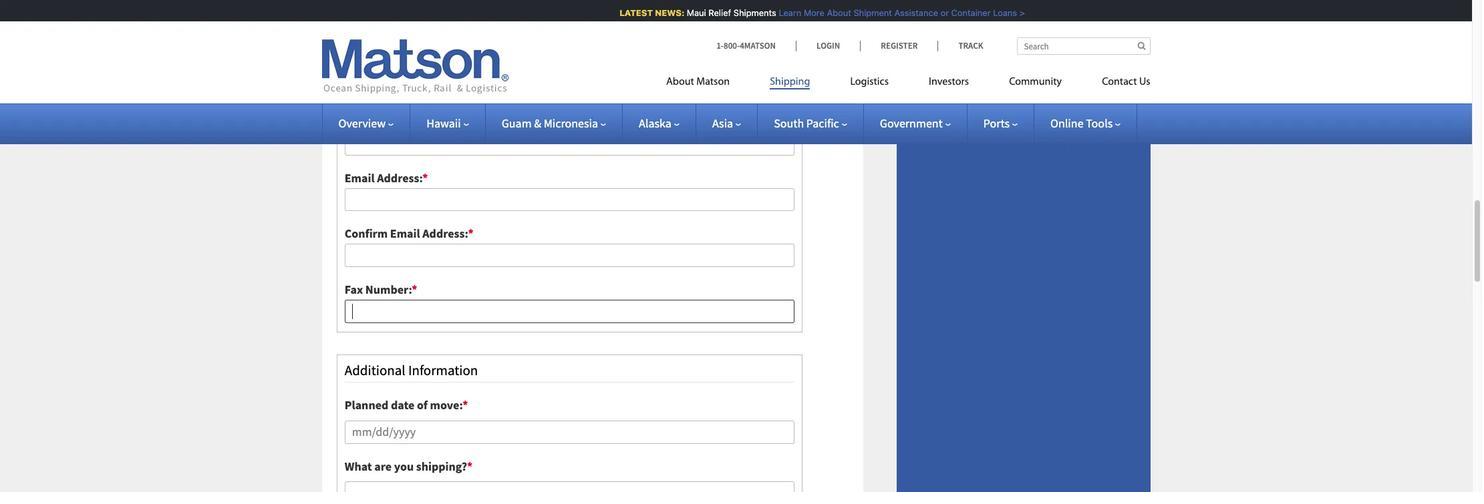 Task type: locate. For each thing, give the bounding box(es) containing it.
email right confirm
[[390, 226, 420, 242]]

learn more about shipment assistance or container loans > link
[[775, 7, 1021, 18]]

community link
[[989, 70, 1082, 98]]

1-800-4matson link
[[717, 40, 796, 51]]

more
[[800, 7, 821, 18]]

fax number: *
[[345, 282, 417, 297]]

1-800-4matson
[[717, 40, 776, 51]]

planned date of move: *
[[345, 398, 468, 413]]

micronesia
[[544, 116, 598, 131]]

&
[[534, 116, 542, 131]]

0 vertical spatial information
[[442, 17, 512, 35]]

None telephone field
[[345, 300, 795, 323]]

None search field
[[1017, 37, 1151, 55]]

additional information
[[345, 362, 478, 380]]

None email field
[[345, 188, 795, 211], [345, 244, 795, 267], [345, 188, 795, 211], [345, 244, 795, 267]]

maui
[[683, 7, 702, 18]]

None text field
[[345, 76, 795, 100]]

0 vertical spatial email
[[345, 170, 375, 186]]

number: for fax number:
[[366, 282, 412, 297]]

south
[[774, 116, 804, 131]]

overview
[[339, 116, 386, 131]]

email
[[345, 170, 375, 186], [390, 226, 420, 242]]

guam & micronesia link
[[502, 116, 606, 131]]

shipping link
[[750, 70, 830, 98]]

additional
[[345, 362, 406, 380]]

number:
[[381, 114, 427, 130], [366, 282, 412, 297]]

contact inside the top menu navigation
[[1102, 77, 1137, 88]]

latest news: maui relief shipments learn more about shipment assistance or container loans >
[[616, 7, 1021, 18]]

address:
[[377, 170, 423, 186], [423, 226, 468, 242]]

hawaii
[[427, 116, 461, 131]]

0 vertical spatial contact
[[394, 17, 439, 35]]

about right the more at right top
[[823, 7, 847, 18]]

>
[[1016, 7, 1021, 18]]

800-
[[724, 40, 740, 51]]

community
[[1009, 77, 1062, 88]]

about
[[823, 7, 847, 18], [666, 77, 694, 88]]

0 vertical spatial about
[[823, 7, 847, 18]]

shipments
[[729, 7, 772, 18]]

*
[[379, 53, 384, 69], [427, 114, 433, 130], [423, 170, 428, 186], [468, 226, 474, 242], [412, 282, 417, 297], [463, 398, 468, 413], [467, 459, 473, 474]]

0 vertical spatial number:
[[381, 114, 427, 130]]

number: right fax
[[366, 282, 412, 297]]

1 vertical spatial number:
[[366, 282, 412, 297]]

Search search field
[[1017, 37, 1151, 55]]

1 vertical spatial contact
[[1102, 77, 1137, 88]]

what
[[345, 459, 372, 474]]

0 horizontal spatial about
[[666, 77, 694, 88]]

contact left us
[[1102, 77, 1137, 88]]

top menu navigation
[[666, 70, 1151, 98]]

register
[[881, 40, 918, 51]]

investors link
[[909, 70, 989, 98]]

of
[[417, 398, 428, 413]]

government
[[880, 116, 943, 131]]

pacific
[[807, 116, 839, 131]]

confirm
[[345, 226, 388, 242]]

1 vertical spatial about
[[666, 77, 694, 88]]

information
[[442, 17, 512, 35], [408, 362, 478, 380]]

or
[[937, 7, 945, 18]]

register link
[[860, 40, 938, 51]]

container
[[947, 7, 987, 18]]

south pacific
[[774, 116, 839, 131]]

name:
[[345, 53, 379, 69]]

number: right the phone
[[381, 114, 427, 130]]

about left matson
[[666, 77, 694, 88]]

date
[[391, 398, 415, 413]]

shipping?
[[416, 459, 467, 474]]

shipping
[[770, 77, 810, 88]]

fax
[[345, 282, 363, 297]]

contact
[[394, 17, 439, 35], [1102, 77, 1137, 88]]

are
[[375, 459, 392, 474]]

None telephone field
[[345, 132, 795, 156]]

1 horizontal spatial about
[[823, 7, 847, 18]]

1 horizontal spatial contact
[[1102, 77, 1137, 88]]

guam & micronesia
[[502, 116, 598, 131]]

1 vertical spatial address:
[[423, 226, 468, 242]]

name: *
[[345, 53, 384, 69]]

contact us
[[1102, 77, 1151, 88]]

email down the overview
[[345, 170, 375, 186]]

None text field
[[345, 482, 795, 493]]

phone number: *
[[345, 114, 433, 130]]

contact up blue matson logo with ocean, shipping, truck, rail and logistics written beneath it.
[[394, 17, 439, 35]]

us
[[1140, 77, 1151, 88]]

1 vertical spatial email
[[390, 226, 420, 242]]



Task type: describe. For each thing, give the bounding box(es) containing it.
phone
[[345, 114, 379, 130]]

alaska
[[639, 116, 672, 131]]

track
[[959, 40, 984, 51]]

what are you shipping? *
[[345, 459, 473, 474]]

overview link
[[339, 116, 394, 131]]

alaska link
[[639, 116, 680, 131]]

south pacific link
[[774, 116, 847, 131]]

logistics
[[851, 77, 889, 88]]

investors
[[929, 77, 969, 88]]

learn
[[775, 7, 797, 18]]

0 horizontal spatial contact
[[394, 17, 439, 35]]

0 vertical spatial address:
[[377, 170, 423, 186]]

relief
[[704, 7, 727, 18]]

guam
[[502, 116, 532, 131]]

tools
[[1086, 116, 1113, 131]]

online
[[1051, 116, 1084, 131]]

online tools link
[[1051, 116, 1121, 131]]

mm/dd/yyyy text field
[[345, 421, 795, 444]]

move:
[[430, 398, 463, 413]]

logistics link
[[830, 70, 909, 98]]

government link
[[880, 116, 951, 131]]

login
[[817, 40, 840, 51]]

assistance
[[890, 7, 934, 18]]

email address: *
[[345, 170, 428, 186]]

0 horizontal spatial email
[[345, 170, 375, 186]]

ports
[[984, 116, 1010, 131]]

contact us link
[[1082, 70, 1151, 98]]

asia
[[712, 116, 733, 131]]

asia link
[[712, 116, 741, 131]]

news:
[[651, 7, 680, 18]]

matson
[[697, 77, 730, 88]]

ports link
[[984, 116, 1018, 131]]

confirm email address: *
[[345, 226, 474, 242]]

hawaii link
[[427, 116, 469, 131]]

blue matson logo with ocean, shipping, truck, rail and logistics written beneath it. image
[[322, 39, 509, 94]]

1 horizontal spatial email
[[390, 226, 420, 242]]

latest
[[616, 7, 649, 18]]

about inside about matson link
[[666, 77, 694, 88]]

number: for phone number:
[[381, 114, 427, 130]]

about matson
[[666, 77, 730, 88]]

shipper contact information
[[345, 17, 512, 35]]

online tools
[[1051, 116, 1113, 131]]

track link
[[938, 40, 984, 51]]

loans
[[989, 7, 1013, 18]]

about matson link
[[666, 70, 750, 98]]

1-
[[717, 40, 724, 51]]

login link
[[796, 40, 860, 51]]

1 vertical spatial information
[[408, 362, 478, 380]]

shipment
[[850, 7, 888, 18]]

planned
[[345, 398, 389, 413]]

you
[[394, 459, 414, 474]]

4matson
[[740, 40, 776, 51]]

search image
[[1138, 41, 1146, 50]]

shipper
[[345, 17, 391, 35]]



Task type: vqa. For each thing, say whether or not it's contained in the screenshot.
to
no



